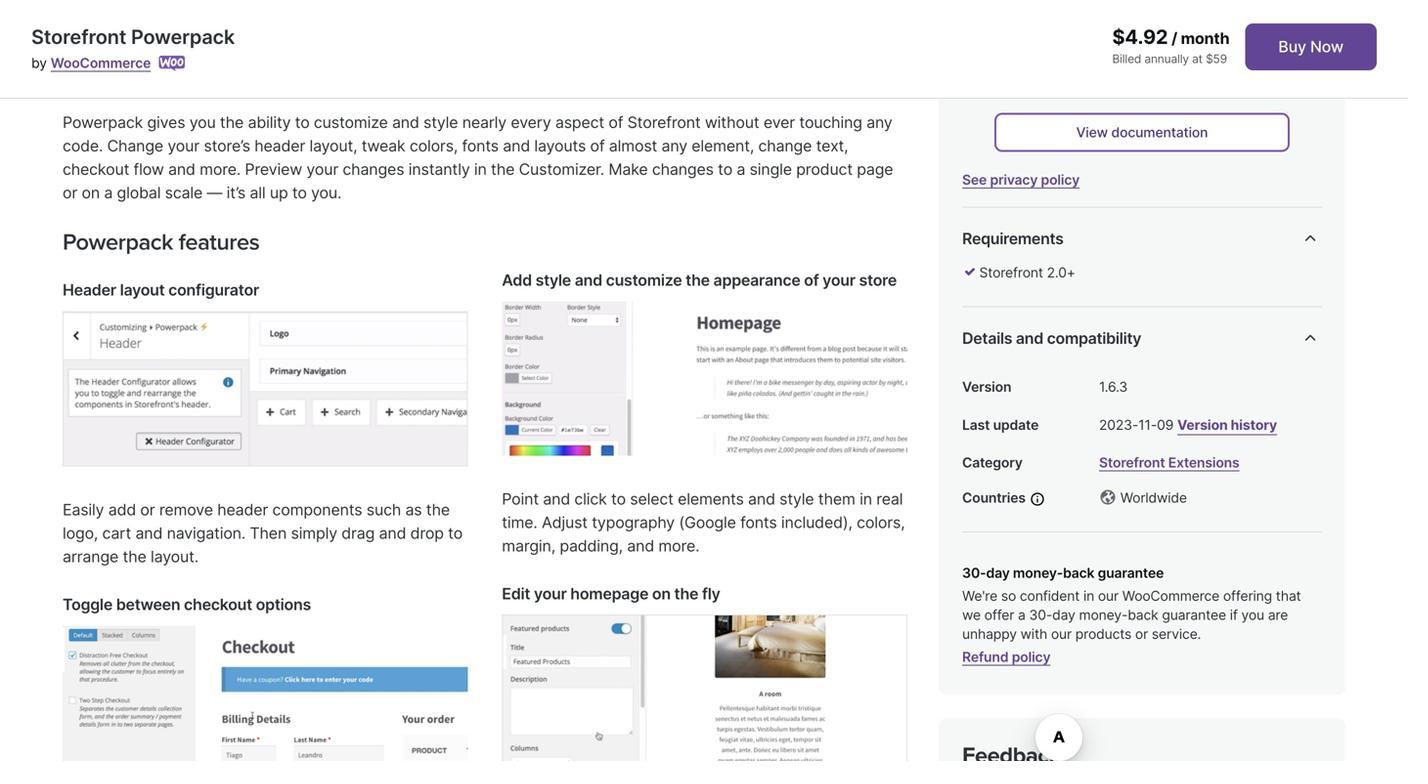Task type: describe. For each thing, give the bounding box(es) containing it.
in inside powerpack gives you the ability to customize and style nearly every aspect of storefront without ever touching any code. change your store's header layout, tweak colors, fonts and layouts of almost any element, change text, checkout flow and more. preview your changes instantly in the customizer. make changes to a single product page or on a global scale — it's all up to you.
[[474, 160, 487, 179]]

drop
[[410, 524, 444, 543]]

or inside "easily add or remove header components such as the logo, cart and navigation. then simply drag and drop to arrange the layout."
[[140, 501, 155, 520]]

powerpack,
[[760, 41, 845, 60]]

store
[[859, 271, 897, 290]]

1 horizontal spatial any
[[866, 113, 892, 132]]

0 vertical spatial guarantee
[[1098, 565, 1164, 582]]

by woocommerce
[[31, 55, 151, 71]]

offering
[[1223, 588, 1272, 605]]

flow
[[134, 160, 164, 179]]

changes
[[652, 160, 714, 179]]

header layout configurator
[[63, 281, 259, 300]]

month
[[1181, 29, 1229, 48]]

no
[[445, 41, 464, 60]]

woocommerce inside 30-day money-back guarantee we're so confident in our woocommerce offering that we offer a 30-day money-back guarantee if you are unhappy with our products or service. refund policy
[[1122, 588, 1219, 605]]

a down "element,"
[[737, 160, 745, 179]]

to right the up at the top left
[[292, 184, 307, 203]]

change inside powerpack gives you the ability to customize and style nearly every aspect of storefront without ever touching any code. change your store's header layout, tweak colors, fonts and layouts of almost any element, change text, checkout flow and more. preview your changes instantly in the customizer. make changes to a single product page or on a global scale — it's all up to you.
[[758, 137, 812, 156]]

buy
[[1278, 37, 1306, 56]]

it's
[[227, 184, 246, 203]]

layout.
[[151, 548, 198, 567]]

so
[[1001, 588, 1016, 605]]

undertaking.
[[550, 41, 641, 60]]

in for point and click to select elements and style them in real time. adjust typography (google fonts included), colors, margin, padding, and more.
[[860, 490, 872, 509]]

1 horizontal spatial version
[[1177, 417, 1228, 434]]

and down the every
[[503, 137, 530, 156]]

add
[[108, 501, 136, 520]]

easily
[[63, 501, 104, 520]]

1 vertical spatial day
[[1052, 607, 1075, 624]]

edit
[[502, 585, 530, 604]]

text,
[[816, 137, 848, 156]]

features
[[179, 229, 259, 256]]

powerpack gives you the ability to customize and style nearly every aspect of storefront without ever touching any code. change your store's header layout, tweak colors, fonts and layouts of almost any element, change text, checkout flow and more. preview your changes instantly in the customizer. make changes to a single product page or on a global scale — it's all up to you.
[[63, 113, 893, 203]]

enjoys
[[499, 41, 546, 60]]

2.0+
[[1047, 265, 1075, 281]]

storefront for storefront powerpack
[[31, 25, 126, 49]]

your left store
[[822, 271, 855, 290]]

the left fly
[[674, 585, 698, 604]]

toggle
[[63, 595, 112, 615]]

storefront powerpack
[[31, 25, 235, 49]]

category
[[962, 455, 1022, 471]]

product
[[796, 160, 853, 179]]

you inside powerpack gives you the ability to customize and style nearly every aspect of storefront without ever touching any code. change your store's header layout, tweak colors, fonts and layouts of almost any element, change text, checkout flow and more. preview your changes instantly in the customizer. make changes to a single product page or on a global scale — it's all up to you.
[[189, 113, 216, 132]]

and down such
[[379, 524, 406, 543]]

change inside customizing your theme has long been a hassle that no one enjoys undertaking. with storefront powerpack, you can change all that.
[[63, 64, 116, 83]]

your right edit
[[534, 585, 567, 604]]

has
[[243, 41, 269, 60]]

fly
[[702, 585, 720, 604]]

all inside customizing your theme has long been a hassle that no one enjoys undertaking. with storefront powerpack, you can change all that.
[[120, 64, 136, 83]]

view documentation
[[1076, 124, 1208, 141]]

1 horizontal spatial on
[[652, 585, 671, 604]]

update
[[993, 417, 1039, 434]]

aspect
[[555, 113, 604, 132]]

drag
[[341, 524, 375, 543]]

the up store's
[[220, 113, 244, 132]]

with
[[1020, 626, 1047, 643]]

$4.92 / month billed annually at $59
[[1112, 25, 1229, 66]]

or inside 30-day money-back guarantee we're so confident in our woocommerce offering that we offer a 30-day money-back guarantee if you are unhappy with our products or service. refund policy
[[1135, 626, 1148, 643]]

changes instantly
[[343, 160, 470, 179]]

arrange
[[63, 548, 118, 567]]

ever
[[764, 113, 795, 132]]

storefront 2.0+
[[979, 265, 1075, 281]]

one
[[468, 41, 495, 60]]

buy now
[[1278, 37, 1343, 56]]

storefront extensions link
[[1099, 455, 1239, 471]]

worldwide
[[1117, 490, 1187, 507]]

and left customize the
[[575, 271, 602, 290]]

last
[[962, 417, 990, 434]]

1 vertical spatial money-
[[1079, 607, 1128, 624]]

extensions
[[1168, 455, 1239, 471]]

logo,
[[63, 524, 98, 543]]

billed
[[1112, 52, 1141, 66]]

tweak
[[362, 137, 405, 156]]

add
[[502, 271, 532, 290]]

customize the
[[606, 271, 710, 290]]

checkout inside powerpack gives you the ability to customize and style nearly every aspect of storefront without ever touching any code. change your store's header layout, tweak colors, fonts and layouts of almost any element, change text, checkout flow and more. preview your changes instantly in the customizer. make changes to a single product page or on a global scale — it's all up to you.
[[63, 160, 129, 179]]

storefront inside customizing your theme has long been a hassle that no one enjoys undertaking. with storefront powerpack, you can change all that.
[[683, 41, 756, 60]]

ability
[[248, 113, 291, 132]]

1 vertical spatial 30-
[[1029, 607, 1052, 624]]

hassle
[[362, 41, 408, 60]]

are
[[1268, 607, 1288, 624]]

and right elements
[[748, 490, 775, 509]]

make
[[609, 160, 648, 179]]

we're
[[962, 588, 997, 605]]

0 horizontal spatial version
[[962, 379, 1011, 396]]

and up the adjust
[[543, 490, 570, 509]]

style them
[[779, 490, 855, 509]]

fonts inside point and click to select elements and style them in real time. adjust typography (google fonts included), colors, margin, padding, and more.
[[740, 513, 777, 532]]

can
[[880, 41, 906, 60]]

customizing your theme has long been a hassle that no one enjoys undertaking. with storefront powerpack, you can change all that.
[[63, 41, 906, 83]]

toggle between checkout options
[[63, 595, 311, 615]]

components
[[272, 501, 362, 520]]

policy inside 30-day money-back guarantee we're so confident in our woocommerce offering that we offer a 30-day money-back guarantee if you are unhappy with our products or service. refund policy
[[1012, 649, 1050, 666]]

style inside powerpack gives you the ability to customize and style nearly every aspect of storefront without ever touching any code. change your store's header layout, tweak colors, fonts and layouts of almost any element, change text, checkout flow and more. preview your changes instantly in the customizer. make changes to a single product page or on a global scale — it's all up to you.
[[423, 113, 458, 132]]

powerpack for features
[[63, 229, 173, 256]]

woocommerce link
[[51, 55, 151, 71]]

$59
[[1206, 52, 1227, 66]]

long
[[273, 41, 304, 60]]

point and click to select elements and style them in real time. adjust typography (google fonts included), colors, margin, padding, and more.
[[502, 490, 905, 556]]

simply
[[291, 524, 337, 543]]

the down cart
[[123, 548, 146, 567]]

that.
[[140, 64, 173, 83]]

history
[[1231, 417, 1277, 434]]

2023-11-09 version history
[[1099, 417, 1277, 434]]

your up you.
[[306, 160, 338, 179]]

scale
[[165, 184, 203, 203]]

the right 'as'
[[426, 501, 450, 520]]

to inside "easily add or remove header components such as the logo, cart and navigation. then simply drag and drop to arrange the layout."
[[448, 524, 463, 543]]

privacy
[[990, 172, 1038, 188]]

point
[[502, 490, 539, 509]]

colors, inside powerpack gives you the ability to customize and style nearly every aspect of storefront without ever touching any code. change your store's header layout, tweak colors, fonts and layouts of almost any element, change text, checkout flow and more. preview your changes instantly in the customizer. make changes to a single product page or on a global scale — it's all up to you.
[[410, 137, 458, 156]]

almost
[[609, 137, 657, 156]]

navigation.
[[167, 524, 246, 543]]

remove
[[159, 501, 213, 520]]

real
[[876, 490, 903, 509]]

layout
[[120, 281, 165, 300]]

to right ability on the top left of page
[[295, 113, 310, 132]]

touching
[[799, 113, 862, 132]]

with
[[646, 41, 679, 60]]

0 vertical spatial policy
[[1041, 172, 1080, 188]]

view
[[1076, 124, 1108, 141]]

your inside customizing your theme has long been a hassle that no one enjoys undertaking. with storefront powerpack, you can change all that.
[[157, 41, 189, 60]]

and up the tweak
[[392, 113, 419, 132]]



Task type: locate. For each thing, give the bounding box(es) containing it.
1 horizontal spatial back
[[1128, 607, 1158, 624]]

0 horizontal spatial all
[[120, 64, 136, 83]]

header up preview
[[254, 137, 305, 156]]

0 vertical spatial checkout
[[63, 160, 129, 179]]

change down customizing
[[63, 64, 116, 83]]

0 vertical spatial back
[[1063, 565, 1094, 582]]

1 horizontal spatial 30-
[[1029, 607, 1052, 624]]

1 vertical spatial header
[[217, 501, 268, 520]]

1 vertical spatial chevron up image
[[1299, 327, 1322, 351]]

money-
[[1013, 565, 1063, 582], [1079, 607, 1128, 624]]

on
[[82, 184, 100, 203], [652, 585, 671, 604]]

30-day money-back guarantee we're so confident in our woocommerce offering that we offer a 30-day money-back guarantee if you are unhappy with our products or service. refund policy
[[962, 565, 1301, 666]]

a inside customizing your theme has long been a hassle that no one enjoys undertaking. with storefront powerpack, you can change all that.
[[349, 41, 358, 60]]

2 vertical spatial in
[[1083, 588, 1094, 605]]

back up service.
[[1128, 607, 1158, 624]]

to up 'typography'
[[611, 490, 626, 509]]

you inside 30-day money-back guarantee we're so confident in our woocommerce offering that we offer a 30-day money-back guarantee if you are unhappy with our products or service. refund policy
[[1241, 607, 1264, 624]]

or right the add
[[140, 501, 155, 520]]

you left can
[[849, 41, 875, 60]]

1 vertical spatial more.
[[658, 537, 700, 556]]

colors, up changes instantly
[[410, 137, 458, 156]]

at
[[1192, 52, 1203, 66]]

1 vertical spatial policy
[[1012, 649, 1050, 666]]

0 vertical spatial on
[[82, 184, 100, 203]]

1 vertical spatial checkout
[[184, 595, 252, 615]]

1 vertical spatial colors,
[[857, 513, 905, 532]]

adjust
[[542, 513, 588, 532]]

guarantee up service.
[[1162, 607, 1226, 624]]

powerpack
[[131, 25, 235, 49], [63, 113, 143, 132], [63, 229, 173, 256]]

such
[[366, 501, 401, 520]]

checkout
[[63, 160, 129, 179], [184, 595, 252, 615]]

1 horizontal spatial all
[[250, 184, 265, 203]]

details and compatibility
[[962, 329, 1141, 348]]

or
[[63, 184, 77, 203], [140, 501, 155, 520], [1135, 626, 1148, 643]]

1 horizontal spatial fonts
[[740, 513, 777, 532]]

0 horizontal spatial fonts
[[462, 137, 499, 156]]

in inside 30-day money-back guarantee we're so confident in our woocommerce offering that we offer a 30-day money-back guarantee if you are unhappy with our products or service. refund policy
[[1083, 588, 1094, 605]]

0 horizontal spatial change
[[63, 64, 116, 83]]

header
[[63, 281, 116, 300]]

that inside customizing your theme has long been a hassle that no one enjoys undertaking. with storefront powerpack, you can change all that.
[[412, 41, 441, 60]]

0 horizontal spatial or
[[63, 184, 77, 203]]

2 horizontal spatial of
[[804, 271, 819, 290]]

documentation
[[1111, 124, 1208, 141]]

refund policy link
[[962, 649, 1050, 666]]

header up then
[[217, 501, 268, 520]]

0 vertical spatial style
[[423, 113, 458, 132]]

1.6.3
[[1099, 379, 1128, 396]]

0 vertical spatial our
[[1098, 588, 1119, 605]]

fonts down the "nearly"
[[462, 137, 499, 156]]

preview
[[245, 160, 302, 179]]

our
[[1098, 588, 1119, 605], [1051, 626, 1072, 643]]

see privacy policy
[[962, 172, 1080, 188]]

30- up with
[[1029, 607, 1052, 624]]

0 horizontal spatial any
[[661, 137, 687, 156]]

view documentation link
[[994, 113, 1290, 152]]

been
[[308, 41, 345, 60]]

in down the "nearly"
[[474, 160, 487, 179]]

1 vertical spatial you
[[189, 113, 216, 132]]

colors, down real
[[857, 513, 905, 532]]

add style and customize the appearance of your store
[[502, 271, 897, 290]]

0 vertical spatial you
[[849, 41, 875, 60]]

powerpack for gives
[[63, 113, 143, 132]]

all
[[120, 64, 136, 83], [250, 184, 265, 203]]

service.
[[1152, 626, 1201, 643]]

header inside powerpack gives you the ability to customize and style nearly every aspect of storefront without ever touching any code. change your store's header layout, tweak colors, fonts and layouts of almost any element, change text, checkout flow and more. preview your changes instantly in the customizer. make changes to a single product page or on a global scale — it's all up to you.
[[254, 137, 305, 156]]

2 horizontal spatial or
[[1135, 626, 1148, 643]]

(google
[[679, 513, 736, 532]]

version
[[962, 379, 1011, 396], [1177, 417, 1228, 434]]

0 vertical spatial fonts
[[462, 137, 499, 156]]

1 vertical spatial any
[[661, 137, 687, 156]]

buy now link
[[1245, 23, 1377, 70]]

0 vertical spatial in
[[474, 160, 487, 179]]

to down "element,"
[[718, 160, 732, 179]]

0 vertical spatial chevron up image
[[1299, 227, 1322, 251]]

2 vertical spatial or
[[1135, 626, 1148, 643]]

storefront extensions
[[1099, 455, 1239, 471]]

1 vertical spatial change
[[758, 137, 812, 156]]

0 vertical spatial version
[[962, 379, 1011, 396]]

$4.92
[[1112, 25, 1168, 49]]

more.
[[200, 160, 241, 179], [658, 537, 700, 556]]

or down code.
[[63, 184, 77, 203]]

1 horizontal spatial day
[[1052, 607, 1075, 624]]

in inside point and click to select elements and style them in real time. adjust typography (google fonts included), colors, margin, padding, and more.
[[860, 490, 872, 509]]

1 vertical spatial woocommerce
[[1122, 588, 1219, 605]]

developed by woocommerce image
[[159, 56, 185, 71]]

customize
[[314, 113, 388, 132]]

all inside powerpack gives you the ability to customize and style nearly every aspect of storefront without ever touching any code. change your store's header layout, tweak colors, fonts and layouts of almost any element, change text, checkout flow and more. preview your changes instantly in the customizer. make changes to a single product page or on a global scale — it's all up to you.
[[250, 184, 265, 203]]

1 vertical spatial of
[[590, 137, 605, 156]]

0 vertical spatial day
[[986, 565, 1010, 582]]

1 vertical spatial powerpack
[[63, 113, 143, 132]]

see privacy policy link
[[962, 172, 1080, 188]]

09
[[1157, 417, 1174, 434]]

offer
[[984, 607, 1014, 624]]

storefront for storefront 2.0+
[[979, 265, 1043, 281]]

more. down (google
[[658, 537, 700, 556]]

storefront up by woocommerce
[[31, 25, 126, 49]]

1 horizontal spatial that
[[1276, 588, 1301, 605]]

a inside 30-day money-back guarantee we're so confident in our woocommerce offering that we offer a 30-day money-back guarantee if you are unhappy with our products or service. refund policy
[[1018, 607, 1025, 624]]

0 horizontal spatial in
[[474, 160, 487, 179]]

0 vertical spatial change
[[63, 64, 116, 83]]

on left fly
[[652, 585, 671, 604]]

0 vertical spatial that
[[412, 41, 441, 60]]

fonts right (google
[[740, 513, 777, 532]]

your up that.
[[157, 41, 189, 60]]

or inside powerpack gives you the ability to customize and style nearly every aspect of storefront without ever touching any code. change your store's header layout, tweak colors, fonts and layouts of almost any element, change text, checkout flow and more. preview your changes instantly in the customizer. make changes to a single product page or on a global scale — it's all up to you.
[[63, 184, 77, 203]]

store's
[[204, 137, 250, 156]]

a left global
[[104, 184, 113, 203]]

1 vertical spatial version
[[1177, 417, 1228, 434]]

day up 'so' at the bottom right of page
[[986, 565, 1010, 582]]

storefront inside powerpack gives you the ability to customize and style nearly every aspect of storefront without ever touching any code. change your store's header layout, tweak colors, fonts and layouts of almost any element, change text, checkout flow and more. preview your changes instantly in the customizer. make changes to a single product page or on a global scale — it's all up to you.
[[627, 113, 701, 132]]

to right drop
[[448, 524, 463, 543]]

1 vertical spatial fonts
[[740, 513, 777, 532]]

version right 09 at right
[[1177, 417, 1228, 434]]

guarantee
[[1098, 565, 1164, 582], [1162, 607, 1226, 624]]

colors, inside point and click to select elements and style them in real time. adjust typography (google fonts included), colors, margin, padding, and more.
[[857, 513, 905, 532]]

typography
[[592, 513, 675, 532]]

on down code.
[[82, 184, 100, 203]]

change down the ever
[[758, 137, 812, 156]]

colors,
[[410, 137, 458, 156], [857, 513, 905, 532]]

fonts
[[462, 137, 499, 156], [740, 513, 777, 532]]

style right the add
[[535, 271, 571, 290]]

chevron up image for details and compatibility
[[1299, 327, 1322, 351]]

your
[[157, 41, 189, 60], [168, 137, 200, 156], [306, 160, 338, 179], [822, 271, 855, 290], [534, 585, 567, 604]]

version history button
[[1177, 414, 1277, 437]]

0 horizontal spatial day
[[986, 565, 1010, 582]]

up
[[270, 184, 288, 203]]

of up almost
[[609, 113, 623, 132]]

policy
[[1041, 172, 1080, 188], [1012, 649, 1050, 666]]

2 vertical spatial you
[[1241, 607, 1264, 624]]

0 horizontal spatial that
[[412, 41, 441, 60]]

1 horizontal spatial woocommerce
[[1122, 588, 1219, 605]]

1 vertical spatial all
[[250, 184, 265, 203]]

that up are at the bottom
[[1276, 588, 1301, 605]]

1 vertical spatial in
[[860, 490, 872, 509]]

more. up the —
[[200, 160, 241, 179]]

0 horizontal spatial our
[[1051, 626, 1072, 643]]

all left that.
[[120, 64, 136, 83]]

powerpack inside powerpack gives you the ability to customize and style nearly every aspect of storefront without ever touching any code. change your store's header layout, tweak colors, fonts and layouts of almost any element, change text, checkout flow and more. preview your changes instantly in the customizer. make changes to a single product page or on a global scale — it's all up to you.
[[63, 113, 143, 132]]

chevron up image
[[1299, 227, 1322, 251], [1299, 327, 1322, 351]]

1 horizontal spatial colors,
[[857, 513, 905, 532]]

1 chevron up image from the top
[[1299, 227, 1322, 251]]

your down gives
[[168, 137, 200, 156]]

of down aspect
[[590, 137, 605, 156]]

0 vertical spatial 30-
[[962, 565, 986, 582]]

now
[[1310, 37, 1343, 56]]

woocommerce down storefront powerpack
[[51, 55, 151, 71]]

day
[[986, 565, 1010, 582], [1052, 607, 1075, 624]]

powerpack features
[[63, 229, 259, 256]]

in for 30-day money-back guarantee we're so confident in our woocommerce offering that we offer a 30-day money-back guarantee if you are unhappy with our products or service. refund policy
[[1083, 588, 1094, 605]]

all left the up at the top left
[[250, 184, 265, 203]]

0 horizontal spatial colors,
[[410, 137, 458, 156]]

0 horizontal spatial money-
[[1013, 565, 1063, 582]]

storefront right with
[[683, 41, 756, 60]]

click
[[574, 490, 607, 509]]

1 horizontal spatial our
[[1098, 588, 1119, 605]]

layouts
[[534, 137, 586, 156]]

any up page
[[866, 113, 892, 132]]

0 vertical spatial colors,
[[410, 137, 458, 156]]

every
[[511, 113, 551, 132]]

annually
[[1144, 52, 1189, 66]]

0 horizontal spatial on
[[82, 184, 100, 203]]

1 vertical spatial on
[[652, 585, 671, 604]]

that
[[412, 41, 441, 60], [1276, 588, 1301, 605]]

you up store's
[[189, 113, 216, 132]]

1 horizontal spatial you
[[849, 41, 875, 60]]

30-
[[962, 565, 986, 582], [1029, 607, 1052, 624]]

2 horizontal spatial in
[[1083, 588, 1094, 605]]

powerpack up developed by woocommerce 'image'
[[131, 25, 235, 49]]

storefront down 2023-
[[1099, 455, 1165, 471]]

0 horizontal spatial you
[[189, 113, 216, 132]]

1 vertical spatial or
[[140, 501, 155, 520]]

0 vertical spatial woocommerce
[[51, 55, 151, 71]]

a right been
[[349, 41, 358, 60]]

money- up products
[[1079, 607, 1128, 624]]

padding,
[[560, 537, 623, 556]]

0 horizontal spatial style
[[423, 113, 458, 132]]

30- up we're
[[962, 565, 986, 582]]

chevron up image for requirements
[[1299, 227, 1322, 251]]

powerpack up code.
[[63, 113, 143, 132]]

storefront down requirements
[[979, 265, 1043, 281]]

that left no
[[412, 41, 441, 60]]

our up products
[[1098, 588, 1119, 605]]

1 vertical spatial back
[[1128, 607, 1158, 624]]

policy down with
[[1012, 649, 1050, 666]]

style left the "nearly"
[[423, 113, 458, 132]]

1 horizontal spatial or
[[140, 501, 155, 520]]

1 horizontal spatial money-
[[1079, 607, 1128, 624]]

2 vertical spatial powerpack
[[63, 229, 173, 256]]

of right appearance at the right of page
[[804, 271, 819, 290]]

if
[[1230, 607, 1238, 624]]

guarantee up products
[[1098, 565, 1164, 582]]

more. inside powerpack gives you the ability to customize and style nearly every aspect of storefront without ever touching any code. change your store's header layout, tweak colors, fonts and layouts of almost any element, change text, checkout flow and more. preview your changes instantly in the customizer. make changes to a single product page or on a global scale — it's all up to you.
[[200, 160, 241, 179]]

the down the "nearly"
[[491, 160, 515, 179]]

you.
[[311, 184, 341, 203]]

0 vertical spatial powerpack
[[131, 25, 235, 49]]

our right with
[[1051, 626, 1072, 643]]

to inside point and click to select elements and style them in real time. adjust typography (google fonts included), colors, margin, padding, and more.
[[611, 490, 626, 509]]

1 vertical spatial style
[[535, 271, 571, 290]]

policy right privacy
[[1041, 172, 1080, 188]]

fonts inside powerpack gives you the ability to customize and style nearly every aspect of storefront without ever touching any code. change your store's header layout, tweak colors, fonts and layouts of almost any element, change text, checkout flow and more. preview your changes instantly in the customizer. make changes to a single product page or on a global scale — it's all up to you.
[[462, 137, 499, 156]]

time.
[[502, 513, 537, 532]]

in right confident
[[1083, 588, 1094, 605]]

0 vertical spatial money-
[[1013, 565, 1063, 582]]

by
[[31, 55, 47, 71]]

storefront up almost
[[627, 113, 701, 132]]

0 vertical spatial all
[[120, 64, 136, 83]]

in left real
[[860, 490, 872, 509]]

more. inside point and click to select elements and style them in real time. adjust typography (google fonts included), colors, margin, padding, and more.
[[658, 537, 700, 556]]

—
[[207, 184, 222, 203]]

0 horizontal spatial more.
[[200, 160, 241, 179]]

that inside 30-day money-back guarantee we're so confident in our woocommerce offering that we offer a 30-day money-back guarantee if you are unhappy with our products or service. refund policy
[[1276, 588, 1301, 605]]

you right if
[[1241, 607, 1264, 624]]

0 vertical spatial header
[[254, 137, 305, 156]]

version up last
[[962, 379, 1011, 396]]

options
[[256, 595, 311, 615]]

day down confident
[[1052, 607, 1075, 624]]

of
[[609, 113, 623, 132], [590, 137, 605, 156], [804, 271, 819, 290]]

and right details
[[1016, 329, 1043, 348]]

11-
[[1138, 417, 1157, 434]]

requirements
[[962, 229, 1063, 249]]

1 horizontal spatial checkout
[[184, 595, 252, 615]]

last update
[[962, 417, 1039, 434]]

header inside "easily add or remove header components such as the logo, cart and navigation. then simply drag and drop to arrange the layout."
[[217, 501, 268, 520]]

woocommerce up service.
[[1122, 588, 1219, 605]]

1 vertical spatial that
[[1276, 588, 1301, 605]]

0 horizontal spatial back
[[1063, 565, 1094, 582]]

1 horizontal spatial in
[[860, 490, 872, 509]]

1 horizontal spatial more.
[[658, 537, 700, 556]]

checkout down code.
[[63, 160, 129, 179]]

0 vertical spatial of
[[609, 113, 623, 132]]

storefront for storefront extensions
[[1099, 455, 1165, 471]]

refund
[[962, 649, 1008, 666]]

checkout down layout.
[[184, 595, 252, 615]]

any up changes
[[661, 137, 687, 156]]

configurator
[[168, 281, 259, 300]]

and right cart
[[135, 524, 163, 543]]

page
[[857, 160, 893, 179]]

you inside customizing your theme has long been a hassle that no one enjoys undertaking. with storefront powerpack, you can change all that.
[[849, 41, 875, 60]]

2 chevron up image from the top
[[1299, 327, 1322, 351]]

1 horizontal spatial of
[[609, 113, 623, 132]]

money- up confident
[[1013, 565, 1063, 582]]

0 horizontal spatial woocommerce
[[51, 55, 151, 71]]

or left service.
[[1135, 626, 1148, 643]]

a right offer
[[1018, 607, 1025, 624]]

appearance
[[713, 271, 800, 290]]

change
[[107, 137, 163, 156]]

0 vertical spatial or
[[63, 184, 77, 203]]

1 vertical spatial our
[[1051, 626, 1072, 643]]

without
[[705, 113, 759, 132]]

0 vertical spatial any
[[866, 113, 892, 132]]

countries
[[962, 490, 1026, 507]]

on inside powerpack gives you the ability to customize and style nearly every aspect of storefront without ever touching any code. change your store's header layout, tweak colors, fonts and layouts of almost any element, change text, checkout flow and more. preview your changes instantly in the customizer. make changes to a single product page or on a global scale — it's all up to you.
[[82, 184, 100, 203]]

2 vertical spatial of
[[804, 271, 819, 290]]

1 vertical spatial guarantee
[[1162, 607, 1226, 624]]

0 vertical spatial more.
[[200, 160, 241, 179]]

0 horizontal spatial of
[[590, 137, 605, 156]]

1 horizontal spatial style
[[535, 271, 571, 290]]

1 horizontal spatial change
[[758, 137, 812, 156]]

powerpack up the layout
[[63, 229, 173, 256]]

code.
[[63, 137, 103, 156]]

and up scale
[[168, 160, 195, 179]]

and down 'typography'
[[627, 537, 654, 556]]

0 horizontal spatial 30-
[[962, 565, 986, 582]]

back up confident
[[1063, 565, 1094, 582]]



Task type: vqa. For each thing, say whether or not it's contained in the screenshot.
want
no



